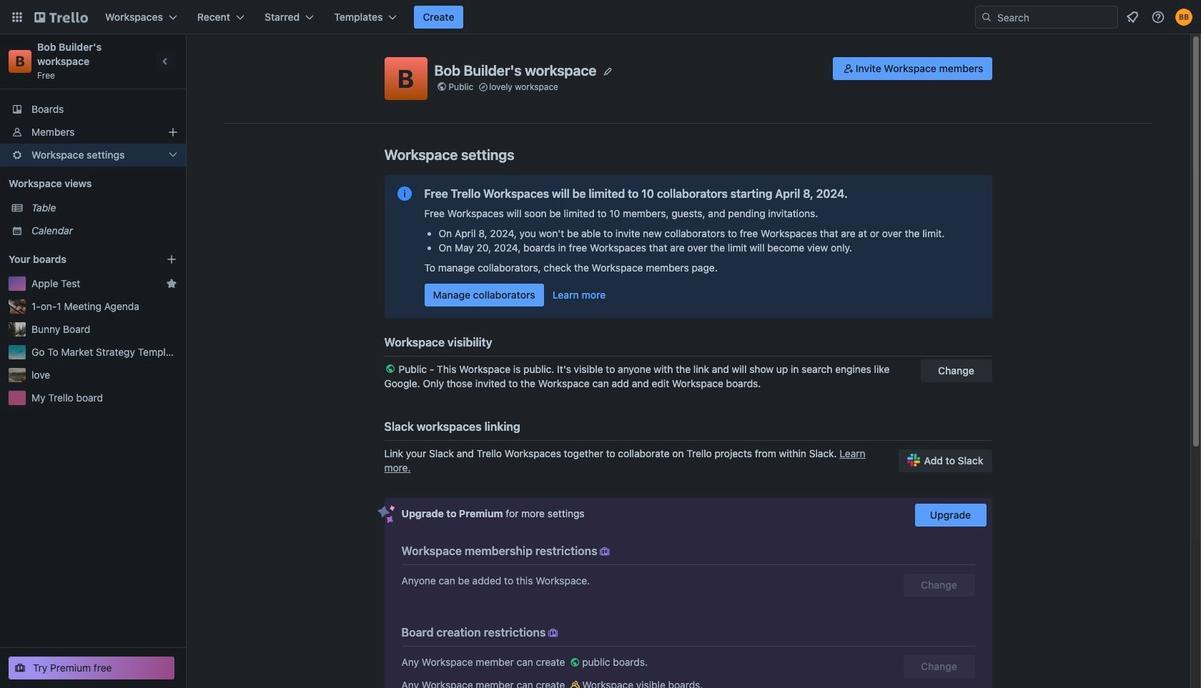 Task type: describe. For each thing, give the bounding box(es) containing it.
Search field
[[993, 6, 1118, 28]]

bob builder (bobbuilder40) image
[[1176, 9, 1193, 26]]

back to home image
[[34, 6, 88, 29]]

sm image
[[842, 62, 856, 76]]

search image
[[981, 11, 993, 23]]

primary element
[[0, 0, 1202, 34]]

open information menu image
[[1152, 10, 1166, 24]]



Task type: vqa. For each thing, say whether or not it's contained in the screenshot.
the left sm icon
yes



Task type: locate. For each thing, give the bounding box(es) containing it.
sparkle image
[[377, 506, 395, 524]]

your boards with 6 items element
[[9, 251, 144, 268]]

starred icon image
[[166, 278, 177, 290]]

switch to… image
[[10, 10, 24, 24]]

workspace navigation collapse icon image
[[156, 51, 176, 72]]

0 notifications image
[[1124, 9, 1142, 26]]

sm image
[[598, 545, 612, 559], [546, 627, 560, 641], [568, 656, 582, 670], [568, 679, 582, 689]]

add board image
[[166, 254, 177, 265]]



